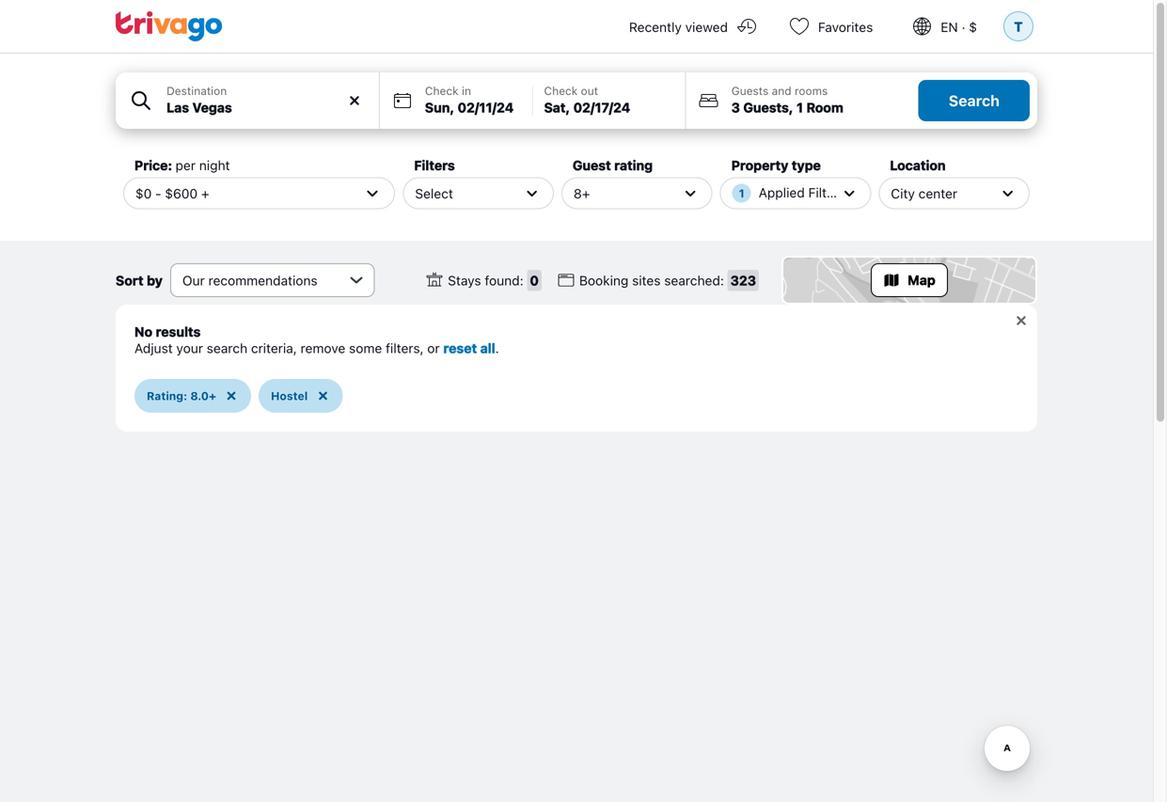 Task type: describe. For each thing, give the bounding box(es) containing it.
favorites
[[818, 19, 873, 35]]

property type
[[731, 158, 821, 173]]

check for sat,
[[544, 84, 578, 97]]

adjust
[[134, 340, 173, 356]]

sort
[[116, 272, 143, 288]]

or
[[427, 340, 440, 356]]

search
[[207, 340, 247, 356]]

$600
[[165, 186, 198, 201]]

0 vertical spatial filters
[[414, 158, 455, 173]]

en · $
[[941, 19, 977, 35]]

rooms
[[795, 84, 828, 97]]

booking
[[579, 272, 629, 288]]

guests,
[[743, 100, 793, 115]]

night
[[199, 158, 230, 173]]

applied filters
[[759, 185, 845, 200]]

per
[[175, 158, 196, 173]]

check out sat, 02/17/24
[[544, 84, 630, 115]]

stays
[[448, 272, 481, 288]]

applied
[[759, 185, 805, 200]]

en
[[941, 19, 958, 35]]

rating: 8.0+
[[147, 389, 216, 403]]

guest
[[573, 158, 611, 173]]

rating: 8.0+ button
[[134, 379, 251, 413]]

8.0+
[[190, 389, 216, 403]]

sort by
[[116, 272, 163, 288]]

in
[[462, 84, 471, 97]]

rating
[[614, 158, 653, 173]]

t button
[[1000, 0, 1037, 53]]

city center
[[891, 186, 958, 201]]

3
[[731, 100, 740, 115]]

recently viewed button
[[607, 0, 773, 53]]

sites
[[632, 272, 661, 288]]

filters,
[[386, 340, 424, 356]]

remove
[[301, 340, 345, 356]]

map
[[908, 272, 936, 288]]

all
[[480, 340, 495, 356]]

rating:
[[147, 389, 187, 403]]

trivago logo image
[[116, 11, 223, 41]]

select
[[415, 186, 453, 201]]

guest rating
[[573, 158, 653, 173]]

price:
[[134, 158, 172, 173]]

reset
[[443, 340, 477, 356]]

map button
[[782, 256, 1037, 305]]

some
[[349, 340, 382, 356]]

room
[[806, 100, 843, 115]]

reset all button
[[443, 340, 495, 356]]

recently viewed
[[629, 19, 728, 35]]

property
[[731, 158, 788, 173]]



Task type: locate. For each thing, give the bounding box(es) containing it.
guests and rooms 3 guests, 1 room
[[731, 84, 843, 115]]

results
[[156, 324, 201, 340]]

323
[[730, 272, 756, 288]]

0 horizontal spatial filters
[[414, 158, 455, 173]]

out
[[581, 84, 598, 97]]

check up sat,
[[544, 84, 578, 97]]

1 vertical spatial filters
[[808, 185, 845, 200]]

1 check from the left
[[425, 84, 459, 97]]

check inside check in sun, 02/11/24
[[425, 84, 459, 97]]

1 horizontal spatial check
[[544, 84, 578, 97]]

favorites link
[[773, 0, 896, 53]]

your
[[176, 340, 203, 356]]

check in sun, 02/11/24
[[425, 84, 514, 115]]

booking sites searched: 323
[[579, 272, 756, 288]]

sun,
[[425, 100, 454, 115]]

filters
[[414, 158, 455, 173], [808, 185, 845, 200]]

.
[[495, 340, 499, 356]]

1 horizontal spatial 1
[[797, 100, 803, 115]]

searched:
[[664, 272, 724, 288]]

1 inside the 'guests and rooms 3 guests, 1 room'
[[797, 100, 803, 115]]

Destination field
[[116, 72, 379, 129]]

0 horizontal spatial 1
[[739, 187, 745, 200]]

Destination search field
[[167, 98, 368, 118]]

no
[[134, 324, 152, 340]]

1
[[797, 100, 803, 115], [739, 187, 745, 200]]

recently
[[629, 19, 682, 35]]

clear image
[[346, 92, 363, 109]]

0 horizontal spatial check
[[425, 84, 459, 97]]

check up sun,
[[425, 84, 459, 97]]

hostel
[[271, 389, 308, 403]]

search button
[[919, 80, 1030, 121]]

check for sun,
[[425, 84, 459, 97]]

en · $ button
[[896, 0, 1000, 53]]

location
[[890, 158, 946, 173]]

stays found: 0
[[448, 272, 539, 288]]

2 check from the left
[[544, 84, 578, 97]]

0 vertical spatial 1
[[797, 100, 803, 115]]

center
[[919, 186, 958, 201]]

sat,
[[544, 100, 570, 115]]

-
[[155, 186, 161, 201]]

filters up select
[[414, 158, 455, 173]]

02/17/24
[[573, 100, 630, 115]]

price: per night
[[134, 158, 230, 173]]

criteria,
[[251, 340, 297, 356]]

hostel button
[[259, 379, 343, 413]]

search
[[949, 92, 1000, 110]]

02/11/24
[[458, 100, 514, 115]]

1 horizontal spatial filters
[[808, 185, 845, 200]]

type
[[792, 158, 821, 173]]

viewed
[[685, 19, 728, 35]]

by
[[147, 272, 163, 288]]

$
[[969, 19, 977, 35]]

$0 - $600 +
[[135, 186, 209, 201]]

guests
[[731, 84, 769, 97]]

and
[[772, 84, 792, 97]]

t
[[1014, 19, 1023, 34]]

check inside check out sat, 02/17/24
[[544, 84, 578, 97]]

found:
[[485, 272, 524, 288]]

check
[[425, 84, 459, 97], [544, 84, 578, 97]]

$0
[[135, 186, 152, 201]]

filters down type
[[808, 185, 845, 200]]

+
[[201, 186, 209, 201]]

1 down property
[[739, 187, 745, 200]]

1 down rooms
[[797, 100, 803, 115]]

destination
[[167, 84, 227, 97]]

8+
[[574, 186, 590, 201]]

1 vertical spatial 1
[[739, 187, 745, 200]]

city
[[891, 186, 915, 201]]

0
[[530, 272, 539, 288]]

no results adjust your search criteria, remove some filters, or reset all .
[[134, 324, 499, 356]]

·
[[962, 19, 965, 35]]



Task type: vqa. For each thing, say whether or not it's contained in the screenshot.
Hotel Hampton Inn & Suites Staten Island, (Staten Island, USA) image
no



